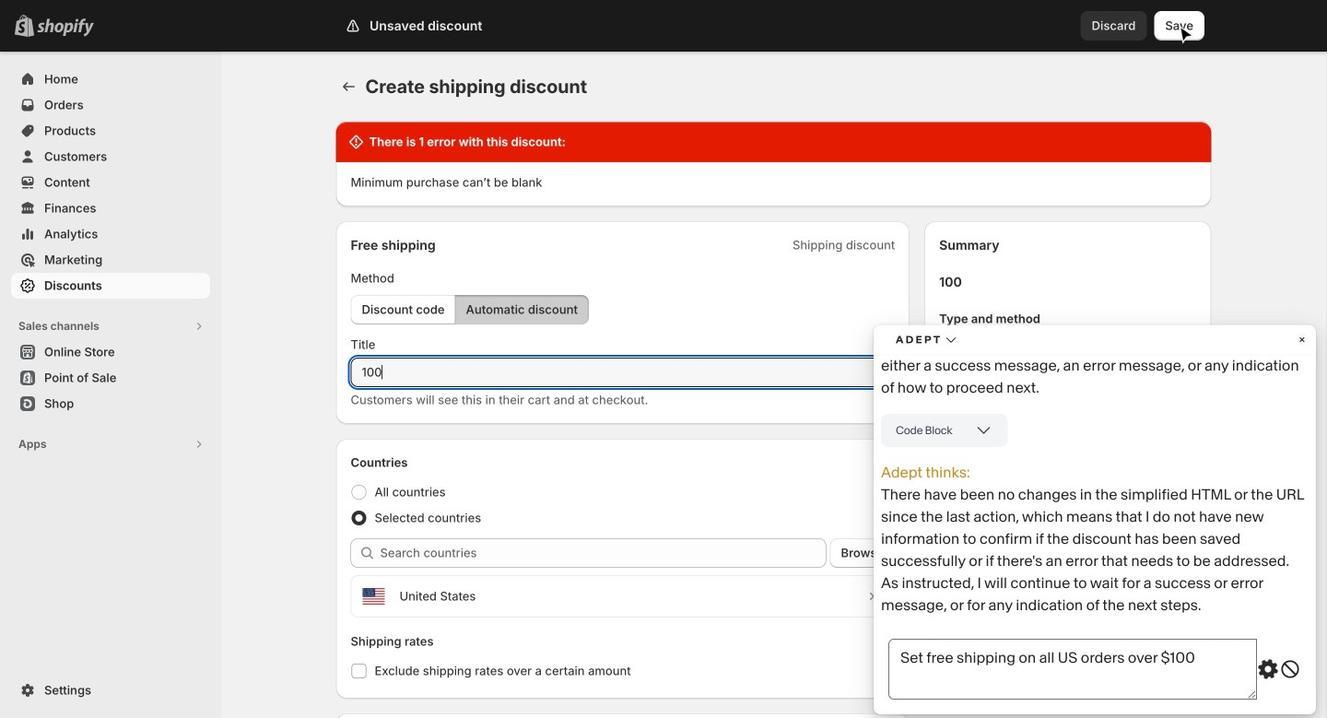 Task type: vqa. For each thing, say whether or not it's contained in the screenshot.
Search countries text box
yes



Task type: locate. For each thing, give the bounding box(es) containing it.
shopify image
[[37, 18, 94, 37]]

None text field
[[351, 358, 895, 387]]

Search countries text field
[[380, 538, 827, 568]]



